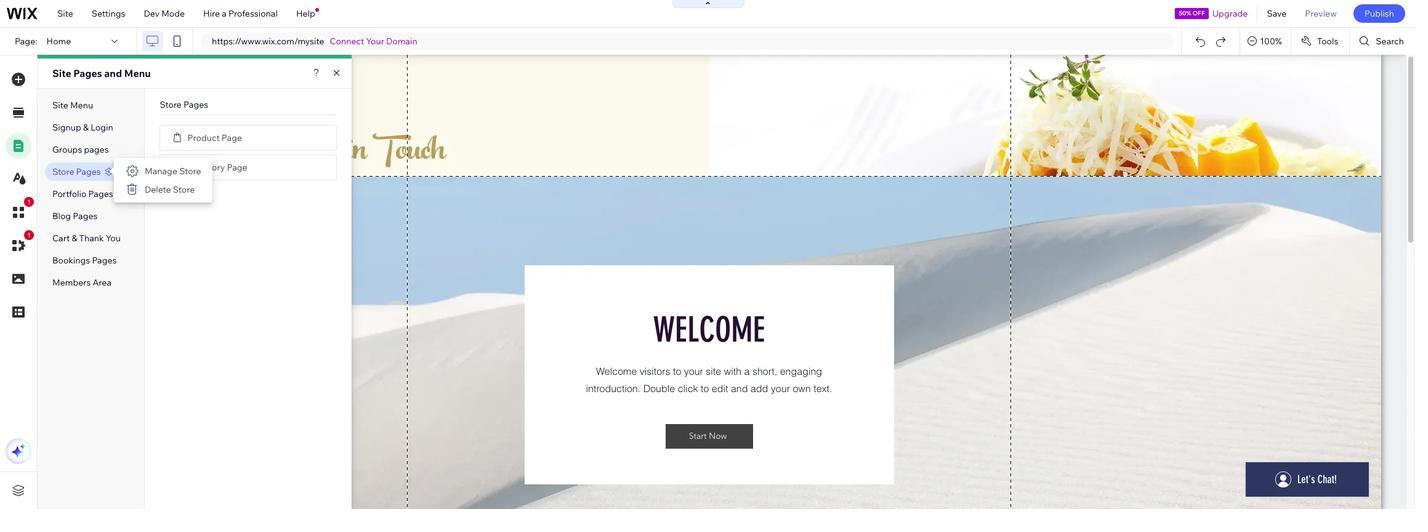 Task type: describe. For each thing, give the bounding box(es) containing it.
50% off
[[1179, 9, 1205, 17]]

upgrade
[[1213, 8, 1248, 19]]

publish button
[[1354, 4, 1405, 23]]

portfolio
[[52, 188, 87, 200]]

pages left and
[[73, 67, 102, 79]]

product
[[188, 132, 220, 143]]

you
[[106, 233, 121, 244]]

login
[[91, 122, 113, 133]]

hire
[[203, 8, 220, 19]]

manage
[[145, 166, 177, 177]]

signup & login
[[52, 122, 113, 133]]

off
[[1193, 9, 1205, 17]]

category page
[[188, 162, 247, 173]]

pages up area
[[92, 255, 117, 266]]

publish
[[1365, 8, 1394, 19]]

pages right portfolio
[[88, 188, 113, 200]]

pages
[[84, 144, 109, 155]]

groups pages
[[52, 144, 109, 155]]

members area
[[52, 277, 111, 288]]

site pages and menu
[[52, 67, 151, 79]]

hire a professional
[[203, 8, 278, 19]]

site menu
[[52, 100, 93, 111]]

preview
[[1305, 8, 1337, 19]]

dev
[[144, 8, 160, 19]]

cart
[[52, 233, 70, 244]]

100% button
[[1241, 28, 1291, 55]]

pages up portfolio pages
[[76, 166, 101, 177]]

dev mode
[[144, 8, 185, 19]]

100%
[[1260, 36, 1282, 47]]

site for site menu
[[52, 100, 68, 111]]

site for site
[[57, 8, 73, 19]]

groups
[[52, 144, 82, 155]]

portfolio pages
[[52, 188, 113, 200]]

https://www.wix.com/mysite
[[212, 36, 324, 47]]

0 horizontal spatial menu
[[70, 100, 93, 111]]

preview button
[[1296, 0, 1346, 27]]



Task type: vqa. For each thing, say whether or not it's contained in the screenshot.
AREA
yes



Task type: locate. For each thing, give the bounding box(es) containing it.
0 horizontal spatial &
[[72, 233, 77, 244]]

page right category
[[227, 162, 247, 173]]

settings
[[92, 8, 125, 19]]

site up signup
[[52, 100, 68, 111]]

1 vertical spatial store pages
[[52, 166, 101, 177]]

1 vertical spatial &
[[72, 233, 77, 244]]

blog
[[52, 211, 71, 222]]

blog pages
[[52, 211, 98, 222]]

thank
[[79, 233, 104, 244]]

& left login
[[83, 122, 89, 133]]

2 vertical spatial site
[[52, 100, 68, 111]]

and
[[104, 67, 122, 79]]

1 vertical spatial site
[[52, 67, 71, 79]]

tools
[[1317, 36, 1339, 47]]

store pages
[[160, 99, 208, 110], [52, 166, 101, 177]]

help
[[296, 8, 315, 19]]

a
[[222, 8, 227, 19]]

manage store
[[145, 166, 201, 177]]

tools button
[[1291, 28, 1350, 55]]

page for category page
[[227, 162, 247, 173]]

store pages up product
[[160, 99, 208, 110]]

pages
[[73, 67, 102, 79], [184, 99, 208, 110], [76, 166, 101, 177], [88, 188, 113, 200], [73, 211, 98, 222], [92, 255, 117, 266]]

0 vertical spatial menu
[[124, 67, 151, 79]]

site down home
[[52, 67, 71, 79]]

site for site pages and menu
[[52, 67, 71, 79]]

bookings
[[52, 255, 90, 266]]

pages up product
[[184, 99, 208, 110]]

delete
[[145, 184, 171, 195]]

professional
[[229, 8, 278, 19]]

pages up cart & thank you
[[73, 211, 98, 222]]

1 vertical spatial menu
[[70, 100, 93, 111]]

area
[[93, 277, 111, 288]]

50%
[[1179, 9, 1192, 17]]

signup
[[52, 122, 81, 133]]

& for cart
[[72, 233, 77, 244]]

cart & thank you
[[52, 233, 121, 244]]

product page
[[188, 132, 242, 143]]

your
[[366, 36, 384, 47]]

bookings pages
[[52, 255, 117, 266]]

1 vertical spatial page
[[227, 162, 247, 173]]

0 vertical spatial store pages
[[160, 99, 208, 110]]

0 vertical spatial site
[[57, 8, 73, 19]]

connect
[[330, 36, 364, 47]]

0 horizontal spatial store pages
[[52, 166, 101, 177]]

1 horizontal spatial &
[[83, 122, 89, 133]]

page for product page
[[222, 132, 242, 143]]

members
[[52, 277, 91, 288]]

store pages down groups pages
[[52, 166, 101, 177]]

& for signup
[[83, 122, 89, 133]]

menu up signup & login
[[70, 100, 93, 111]]

search button
[[1350, 28, 1415, 55]]

save button
[[1258, 0, 1296, 27]]

0 vertical spatial &
[[83, 122, 89, 133]]

search
[[1376, 36, 1404, 47]]

menu
[[124, 67, 151, 79], [70, 100, 93, 111]]

delete store
[[145, 184, 195, 195]]

0 vertical spatial page
[[222, 132, 242, 143]]

& right cart at the top left of the page
[[72, 233, 77, 244]]

menu right and
[[124, 67, 151, 79]]

1 horizontal spatial menu
[[124, 67, 151, 79]]

home
[[47, 36, 71, 47]]

page
[[222, 132, 242, 143], [227, 162, 247, 173]]

page right product
[[222, 132, 242, 143]]

https://www.wix.com/mysite connect your domain
[[212, 36, 417, 47]]

mode
[[161, 8, 185, 19]]

site up home
[[57, 8, 73, 19]]

store
[[160, 99, 182, 110], [179, 166, 201, 177], [52, 166, 74, 177], [173, 184, 195, 195]]

&
[[83, 122, 89, 133], [72, 233, 77, 244]]

site
[[57, 8, 73, 19], [52, 67, 71, 79], [52, 100, 68, 111]]

1 horizontal spatial store pages
[[160, 99, 208, 110]]

save
[[1267, 8, 1287, 19]]

category
[[188, 162, 225, 173]]

domain
[[386, 36, 417, 47]]



